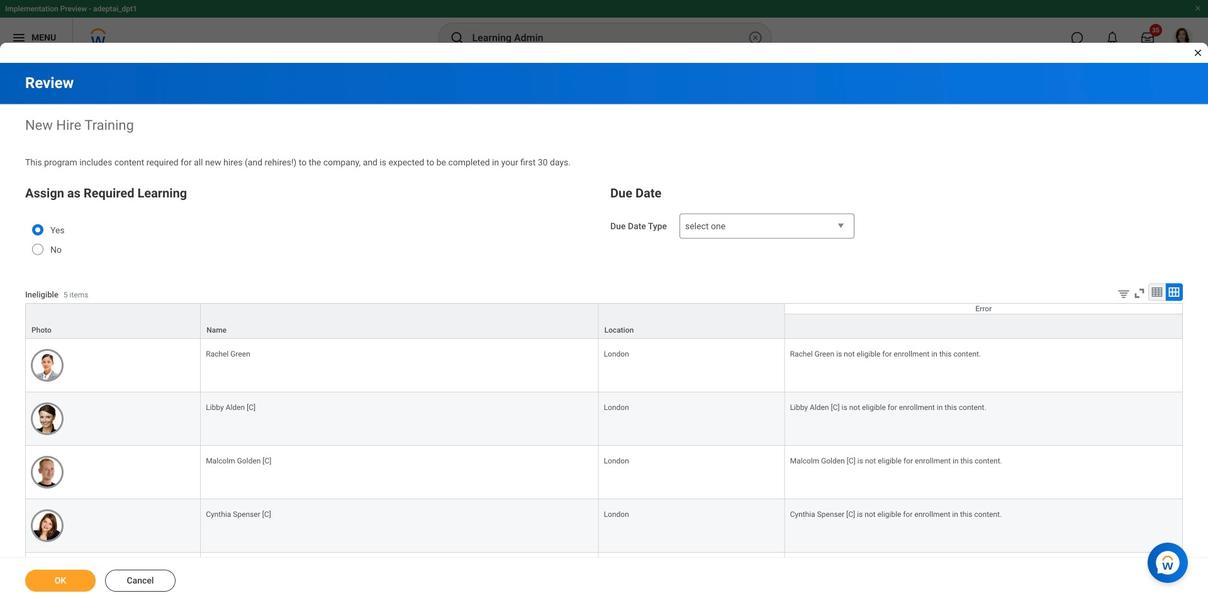 Task type: describe. For each thing, give the bounding box(es) containing it.
malcolm golden [c] is not eligible for enrollment in this content. element
[[790, 454, 1002, 466]]

notifications large image
[[1106, 31, 1119, 44]]

malcolm golden [c] element
[[206, 454, 271, 466]]

london element for libby alden [c] is not eligible for enrollment in this content. element
[[604, 401, 629, 412]]

1 row from the top
[[25, 303, 1183, 339]]

rachel green is not eligible for enrollment in this content. element
[[790, 347, 981, 359]]

profile logan mcneil element
[[1165, 24, 1201, 52]]

4 cell from the left
[[785, 553, 1183, 603]]

cynthia spenser [c] is not eligible for enrollment in this content. element
[[790, 508, 1002, 519]]

4 row from the top
[[25, 393, 1183, 446]]

select to filter grid data image
[[1117, 287, 1131, 301]]

employee's photo (cynthia spenser [c]) image
[[31, 510, 64, 542]]

expand table image
[[1168, 286, 1181, 299]]

libby alden [c] is not eligible for enrollment in this content. element
[[790, 401, 986, 412]]

workday assistant region
[[1148, 538, 1193, 583]]

inbox large image
[[1142, 31, 1154, 44]]

fullscreen image
[[1133, 287, 1147, 301]]

5 row from the top
[[25, 446, 1183, 500]]

cynthia spenser [c] element
[[206, 508, 271, 519]]

3 cell from the left
[[599, 553, 785, 603]]

rachel green element
[[206, 347, 250, 359]]

london element for rachel green is not eligible for enrollment in this content. 'element'
[[604, 347, 629, 359]]

1 group from the left
[[25, 184, 598, 272]]



Task type: locate. For each thing, give the bounding box(es) containing it.
1 london element from the top
[[604, 347, 629, 359]]

group
[[25, 184, 598, 272], [610, 184, 1183, 240]]

3 row from the top
[[25, 339, 1183, 393]]

1 cell from the left
[[25, 553, 201, 603]]

row
[[25, 303, 1183, 339], [25, 314, 1183, 339], [25, 339, 1183, 393], [25, 393, 1183, 446], [25, 446, 1183, 500], [25, 500, 1183, 553], [25, 553, 1183, 603]]

employee's photo (malcolm golden [c]) image
[[31, 456, 64, 489]]

search image
[[450, 30, 465, 45]]

close environment banner image
[[1194, 4, 1202, 12]]

table image
[[1151, 286, 1164, 299]]

2 row from the top
[[25, 314, 1183, 339]]

4 london element from the top
[[604, 508, 629, 519]]

close review image
[[1193, 48, 1203, 58]]

3 london element from the top
[[604, 454, 629, 466]]

main content
[[0, 63, 1208, 603]]

2 group from the left
[[610, 184, 1183, 240]]

2 cell from the left
[[201, 553, 599, 603]]

london element for malcolm golden [c] is not eligible for enrollment in this content. element
[[604, 454, 629, 466]]

7 row from the top
[[25, 553, 1183, 603]]

toolbar
[[1108, 284, 1183, 303]]

0 horizontal spatial group
[[25, 184, 598, 272]]

employee's photo (libby alden [c]) image
[[31, 403, 64, 435]]

cell
[[25, 553, 201, 603], [201, 553, 599, 603], [599, 553, 785, 603], [785, 553, 1183, 603]]

banner
[[0, 0, 1208, 58]]

2 london element from the top
[[604, 401, 629, 412]]

london element
[[604, 347, 629, 359], [604, 401, 629, 412], [604, 454, 629, 466], [604, 508, 629, 519]]

london element for cynthia spenser [c] is not eligible for enrollment in this content. element
[[604, 508, 629, 519]]

libby alden [c] element
[[206, 401, 256, 412]]

employee's photo (rachel green) image
[[31, 349, 64, 382]]

1 horizontal spatial group
[[610, 184, 1183, 240]]

x circle image
[[748, 30, 763, 45]]

dialog
[[0, 0, 1208, 603]]

6 row from the top
[[25, 500, 1183, 553]]



Task type: vqa. For each thing, say whether or not it's contained in the screenshot.
avatar
no



